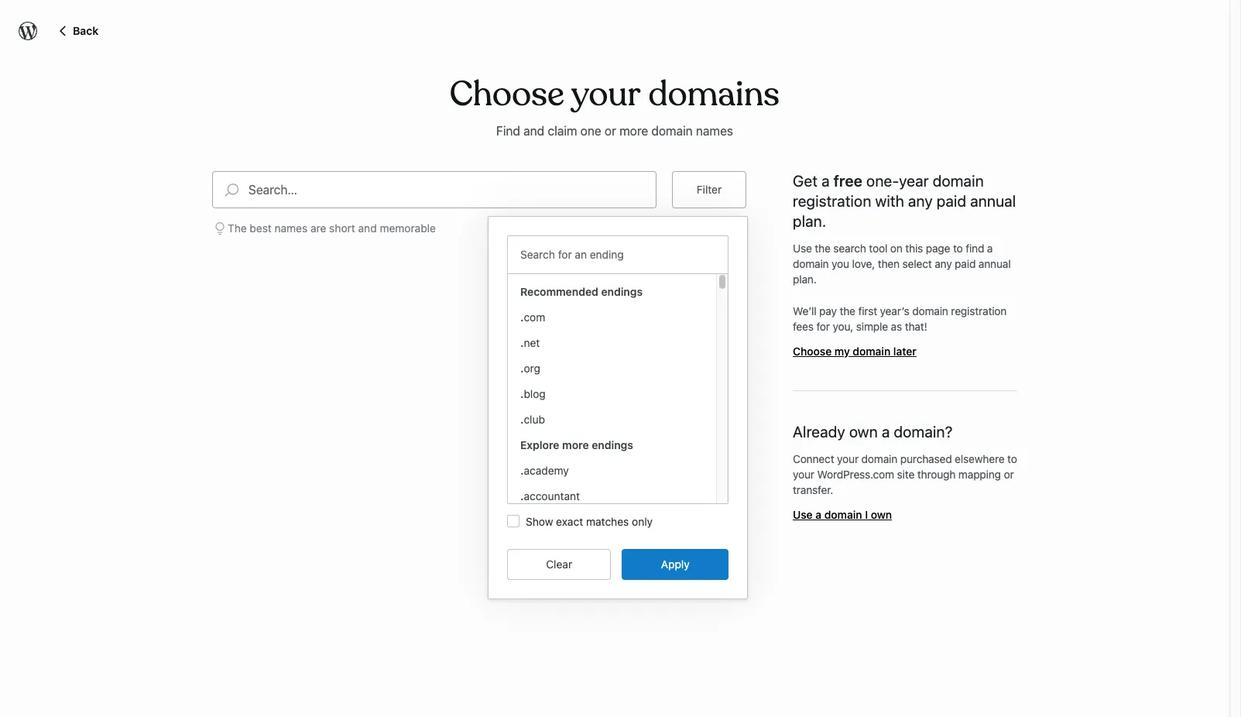 Task type: vqa. For each thing, say whether or not it's contained in the screenshot.
1st Toggle menu image from the bottom
no



Task type: locate. For each thing, give the bounding box(es) containing it.
1 vertical spatial and
[[358, 221, 377, 235]]

1 vertical spatial endings
[[592, 438, 634, 452]]

apply
[[661, 558, 690, 571]]

already own a domain?
[[793, 423, 953, 441]]

this
[[906, 242, 924, 255]]

year
[[900, 172, 929, 190]]

. for net
[[521, 336, 524, 349]]

1 horizontal spatial your
[[838, 452, 859, 465]]

to
[[954, 242, 963, 255], [1008, 452, 1018, 465]]

choose your domains find and claim one or more domain names
[[450, 73, 780, 138]]

domain inside connect your domain purchased elsewhere to your wordpress.com site through mapping or transfer.
[[862, 452, 898, 465]]

or right "one" in the left top of the page
[[605, 124, 617, 138]]

plan.
[[793, 212, 827, 230], [793, 273, 817, 286]]

domain
[[933, 172, 985, 190], [793, 257, 829, 270], [913, 304, 949, 317], [853, 345, 891, 358], [862, 452, 898, 465], [825, 508, 863, 521]]

show
[[526, 515, 553, 528]]

plan. inside use the search tool on this page to find a domain you love, then select any paid annual plan.
[[793, 273, 817, 286]]

the up "you,"
[[840, 304, 856, 317]]

None text field
[[521, 240, 724, 269]]

endings down search for an ending text box
[[602, 285, 643, 298]]

0 vertical spatial to
[[954, 242, 963, 255]]

that!
[[905, 320, 928, 333]]

annual up find
[[971, 192, 1017, 210]]

own
[[850, 423, 879, 441], [871, 508, 893, 521]]

the best names are short and memorable
[[228, 221, 436, 235]]

first
[[859, 304, 878, 317]]

use for use the search tool on this page to find a domain you love, then select any paid annual plan.
[[793, 242, 812, 255]]

. for academy
[[521, 464, 524, 477]]

1 plan. from the top
[[793, 212, 827, 230]]

0 vertical spatial the
[[815, 242, 831, 255]]

your up transfer. on the right of page
[[793, 468, 815, 481]]

to inside connect your domain purchased elsewhere to your wordpress.com site through mapping or transfer.
[[1008, 452, 1018, 465]]

0 vertical spatial use
[[793, 242, 812, 255]]

the
[[815, 242, 831, 255], [840, 304, 856, 317]]

1 horizontal spatial to
[[1008, 452, 1018, 465]]

1 horizontal spatial and
[[524, 124, 545, 138]]

4 . from the top
[[521, 387, 524, 400]]

you,
[[833, 320, 854, 333]]

domain for a
[[825, 508, 863, 521]]

academy
[[524, 464, 569, 477]]

one-
[[867, 172, 900, 190]]

as
[[891, 320, 903, 333]]

and right find
[[524, 124, 545, 138]]

plan. inside one-year domain registration with any paid annual plan.
[[793, 212, 827, 230]]

domain inside one-year domain registration with any paid annual plan.
[[933, 172, 985, 190]]

domain for my
[[853, 345, 891, 358]]

the left search
[[815, 242, 831, 255]]

. org
[[521, 362, 541, 375]]

domain down already own a domain? in the bottom right of the page
[[862, 452, 898, 465]]

1 vertical spatial to
[[1008, 452, 1018, 465]]

a
[[822, 172, 830, 190], [988, 242, 993, 255], [882, 423, 891, 441], [816, 508, 822, 521]]

later
[[894, 345, 917, 358]]

blog
[[524, 387, 546, 400]]

use a domain i own button
[[793, 508, 893, 521]]

use the search tool on this page to find a domain you love, then select any paid annual plan.
[[793, 242, 1011, 286]]

get a free
[[793, 172, 863, 190]]

choose my domain later button
[[793, 345, 917, 358]]

domain up that!
[[913, 304, 949, 317]]

back link
[[56, 21, 99, 40]]

you
[[832, 257, 850, 270]]

filter button
[[672, 171, 747, 208]]

1 vertical spatial choose
[[793, 345, 832, 358]]

1 horizontal spatial choose
[[793, 345, 832, 358]]

for
[[817, 320, 830, 333]]

Show exact matches only checkbox
[[507, 515, 520, 527]]

simple
[[857, 320, 889, 333]]

connect your domain purchased elsewhere to your wordpress.com site through mapping or transfer.
[[793, 452, 1018, 496]]

choose
[[450, 73, 565, 116], [793, 345, 832, 358]]

your up wordpress.com
[[838, 452, 859, 465]]

love,
[[853, 257, 876, 270]]

0 horizontal spatial any
[[909, 192, 933, 210]]

1 horizontal spatial more
[[620, 124, 649, 138]]

your
[[838, 452, 859, 465], [793, 468, 815, 481]]

domain inside we'll pay the first year's domain registration fees for you, simple as that!
[[913, 304, 949, 317]]

one
[[581, 124, 602, 138]]

annual down find
[[979, 257, 1011, 270]]

find
[[966, 242, 985, 255]]

domain for year
[[933, 172, 985, 190]]

0 vertical spatial annual
[[971, 192, 1017, 210]]

com
[[524, 311, 546, 324]]

exact
[[556, 515, 584, 528]]

a right get
[[822, 172, 830, 190]]

and right short
[[358, 221, 377, 235]]

0 vertical spatial choose
[[450, 73, 565, 116]]

or
[[605, 124, 617, 138], [1004, 468, 1015, 481]]

plan. down get
[[793, 212, 827, 230]]

1 vertical spatial plan.
[[793, 273, 817, 286]]

a right find
[[988, 242, 993, 255]]

paid inside one-year domain registration with any paid annual plan.
[[937, 192, 967, 210]]

site
[[898, 468, 915, 481]]

one-year domain registration with any paid annual plan.
[[793, 172, 1017, 230]]

use a domain i own
[[793, 508, 893, 521]]

0 horizontal spatial or
[[605, 124, 617, 138]]

domain right year
[[933, 172, 985, 190]]

registration down find
[[952, 304, 1007, 317]]

1 vertical spatial any
[[935, 257, 953, 270]]

or inside connect your domain purchased elsewhere to your wordpress.com site through mapping or transfer.
[[1004, 468, 1015, 481]]

choose down "fees"
[[793, 345, 832, 358]]

domain?
[[894, 423, 953, 441]]

1 vertical spatial or
[[1004, 468, 1015, 481]]

. club
[[521, 413, 545, 426]]

to left find
[[954, 242, 963, 255]]

paid down find
[[955, 257, 976, 270]]

find
[[497, 124, 521, 138]]

2 use from the top
[[793, 508, 813, 521]]

1 vertical spatial more
[[563, 438, 589, 452]]

use
[[793, 242, 812, 255], [793, 508, 813, 521]]

2 . from the top
[[521, 336, 524, 349]]

5 . from the top
[[521, 413, 524, 426]]

annual inside one-year domain registration with any paid annual plan.
[[971, 192, 1017, 210]]

1 vertical spatial the
[[840, 304, 856, 317]]

1 use from the top
[[793, 242, 812, 255]]

endings right explore
[[592, 438, 634, 452]]

1 vertical spatial annual
[[979, 257, 1011, 270]]

more
[[620, 124, 649, 138], [563, 438, 589, 452]]

0 vertical spatial plan.
[[793, 212, 827, 230]]

0 horizontal spatial to
[[954, 242, 963, 255]]

0 vertical spatial and
[[524, 124, 545, 138]]

. up . org
[[521, 336, 524, 349]]

plan. up we'll
[[793, 273, 817, 286]]

0 vertical spatial paid
[[937, 192, 967, 210]]

0 vertical spatial registration
[[793, 192, 872, 210]]

use for use a domain i own
[[793, 508, 813, 521]]

own up wordpress.com
[[850, 423, 879, 441]]

or right mapping
[[1004, 468, 1015, 481]]

paid up page
[[937, 192, 967, 210]]

2 plan. from the top
[[793, 273, 817, 286]]

1 horizontal spatial registration
[[952, 304, 1007, 317]]

any down year
[[909, 192, 933, 210]]

1 . from the top
[[521, 311, 524, 324]]

use left search
[[793, 242, 812, 255]]

. down . blog
[[521, 413, 524, 426]]

short
[[329, 221, 355, 235]]

only
[[632, 515, 653, 528]]

registration inside we'll pay the first year's domain registration fees for you, simple as that!
[[952, 304, 1007, 317]]

1 vertical spatial paid
[[955, 257, 976, 270]]

1 horizontal spatial the
[[840, 304, 856, 317]]

more right "one" in the left top of the page
[[620, 124, 649, 138]]

0 horizontal spatial the
[[815, 242, 831, 255]]

are
[[311, 221, 326, 235]]

3 . from the top
[[521, 362, 524, 375]]

0 horizontal spatial and
[[358, 221, 377, 235]]

apply button
[[622, 549, 729, 580]]

explore
[[521, 438, 560, 452]]

explore more endings
[[521, 438, 634, 452]]

own right i at the bottom of page
[[871, 508, 893, 521]]

1 horizontal spatial any
[[935, 257, 953, 270]]

0 vertical spatial more
[[620, 124, 649, 138]]

. for com
[[521, 311, 524, 324]]

and
[[524, 124, 545, 138], [358, 221, 377, 235]]

0 horizontal spatial your
[[793, 468, 815, 481]]

1 horizontal spatial or
[[1004, 468, 1015, 481]]

. for club
[[521, 413, 524, 426]]

0 vertical spatial endings
[[602, 285, 643, 298]]

. down explore
[[521, 464, 524, 477]]

. up . net
[[521, 311, 524, 324]]

0 horizontal spatial more
[[563, 438, 589, 452]]

1 vertical spatial registration
[[952, 304, 1007, 317]]

registration down get a free
[[793, 192, 872, 210]]

0 horizontal spatial registration
[[793, 192, 872, 210]]

6 . from the top
[[521, 464, 524, 477]]

more right explore
[[563, 438, 589, 452]]

Search for an ending text field
[[521, 245, 714, 264]]

domain left i at the bottom of page
[[825, 508, 863, 521]]

domain left you
[[793, 257, 829, 270]]

we'll
[[793, 304, 817, 317]]

or inside the choose your domains find and claim one or more domain names
[[605, 124, 617, 138]]

. down . org
[[521, 387, 524, 400]]

None search field
[[212, 171, 657, 208]]

clear
[[546, 558, 573, 571]]

select
[[903, 257, 933, 270]]

transfer.
[[793, 483, 834, 496]]

any down page
[[935, 257, 953, 270]]

1 vertical spatial your
[[793, 468, 815, 481]]

choose inside the choose your domains find and claim one or more domain names
[[450, 73, 565, 116]]

choose up find
[[450, 73, 565, 116]]

. down . net
[[521, 362, 524, 375]]

to right 'elsewhere'
[[1008, 452, 1018, 465]]

0 horizontal spatial choose
[[450, 73, 565, 116]]

0 vertical spatial or
[[605, 124, 617, 138]]

domain down simple
[[853, 345, 891, 358]]

pay
[[820, 304, 837, 317]]

use inside use the search tool on this page to find a domain you love, then select any paid annual plan.
[[793, 242, 812, 255]]

domain inside use the search tool on this page to find a domain you love, then select any paid annual plan.
[[793, 257, 829, 270]]

a inside use the search tool on this page to find a domain you love, then select any paid annual plan.
[[988, 242, 993, 255]]

0 vertical spatial your
[[838, 452, 859, 465]]

7 . from the top
[[521, 489, 524, 503]]

endings
[[602, 285, 643, 298], [592, 438, 634, 452]]

net
[[524, 336, 540, 349]]

i
[[866, 508, 869, 521]]

paid
[[937, 192, 967, 210], [955, 257, 976, 270]]

use down transfer. on the right of page
[[793, 508, 813, 521]]

. down . academy
[[521, 489, 524, 503]]

0 vertical spatial any
[[909, 192, 933, 210]]

org
[[524, 362, 541, 375]]

1 vertical spatial use
[[793, 508, 813, 521]]

. accountant
[[521, 489, 580, 503]]

any
[[909, 192, 933, 210], [935, 257, 953, 270]]



Task type: describe. For each thing, give the bounding box(es) containing it.
search
[[834, 242, 867, 255]]

domain search filters tooltip
[[488, 208, 748, 599]]

already
[[793, 423, 846, 441]]

we'll pay the first year's domain registration fees for you, simple as that!
[[793, 304, 1007, 333]]

a left domain?
[[882, 423, 891, 441]]

. net
[[521, 336, 540, 349]]

. for blog
[[521, 387, 524, 400]]

choose for my
[[793, 345, 832, 358]]

choose my domain later
[[793, 345, 917, 358]]

connect
[[793, 452, 835, 465]]

the inside use the search tool on this page to find a domain you love, then select any paid annual plan.
[[815, 242, 831, 255]]

more inside the choose your domains find and claim one or more domain names
[[620, 124, 649, 138]]

memorable
[[380, 221, 436, 235]]

mapping
[[959, 468, 1002, 481]]

show exact matches only
[[526, 515, 653, 528]]

. blog
[[521, 387, 546, 400]]

a down transfer. on the right of page
[[816, 508, 822, 521]]

recommended
[[521, 285, 599, 298]]

1 vertical spatial own
[[871, 508, 893, 521]]

then
[[878, 257, 900, 270]]

year's
[[881, 304, 910, 317]]

. for org
[[521, 362, 524, 375]]

. academy
[[521, 464, 569, 477]]

free
[[834, 172, 863, 190]]

annual inside use the search tool on this page to find a domain you love, then select any paid annual plan.
[[979, 257, 1011, 270]]

paid inside use the search tool on this page to find a domain you love, then select any paid annual plan.
[[955, 257, 976, 270]]

names
[[275, 221, 308, 235]]

. com
[[521, 311, 546, 324]]

claim
[[548, 124, 578, 138]]

choose for your domains
[[450, 73, 565, 116]]

0 vertical spatial own
[[850, 423, 879, 441]]

your domains
[[572, 73, 780, 116]]

and inside the choose your domains find and claim one or more domain names
[[524, 124, 545, 138]]

any inside one-year domain registration with any paid annual plan.
[[909, 192, 933, 210]]

to inside use the search tool on this page to find a domain you love, then select any paid annual plan.
[[954, 242, 963, 255]]

any inside use the search tool on this page to find a domain you love, then select any paid annual plan.
[[935, 257, 953, 270]]

get
[[793, 172, 818, 190]]

tool
[[870, 242, 888, 255]]

clear button
[[507, 549, 612, 580]]

domain for your
[[862, 452, 898, 465]]

through
[[918, 468, 956, 481]]

purchased
[[901, 452, 953, 465]]

filter
[[697, 183, 722, 196]]

club
[[524, 413, 545, 426]]

the inside we'll pay the first year's domain registration fees for you, simple as that!
[[840, 304, 856, 317]]

the
[[228, 221, 247, 235]]

more inside domain search filters tooltip
[[563, 438, 589, 452]]

recommended endings
[[521, 285, 643, 298]]

wordpress.com
[[818, 468, 895, 481]]

domain names
[[652, 124, 734, 138]]

on
[[891, 242, 903, 255]]

best
[[250, 221, 272, 235]]

page
[[926, 242, 951, 255]]

with
[[876, 192, 905, 210]]

back
[[73, 24, 99, 37]]

accountant
[[524, 489, 580, 503]]

. for accountant
[[521, 489, 524, 503]]

fees
[[793, 320, 814, 333]]

elsewhere
[[955, 452, 1005, 465]]

registration inside one-year domain registration with any paid annual plan.
[[793, 192, 872, 210]]

What would you like your domain name to be? search field
[[249, 172, 656, 207]]

matches
[[587, 515, 629, 528]]

my
[[835, 345, 850, 358]]



